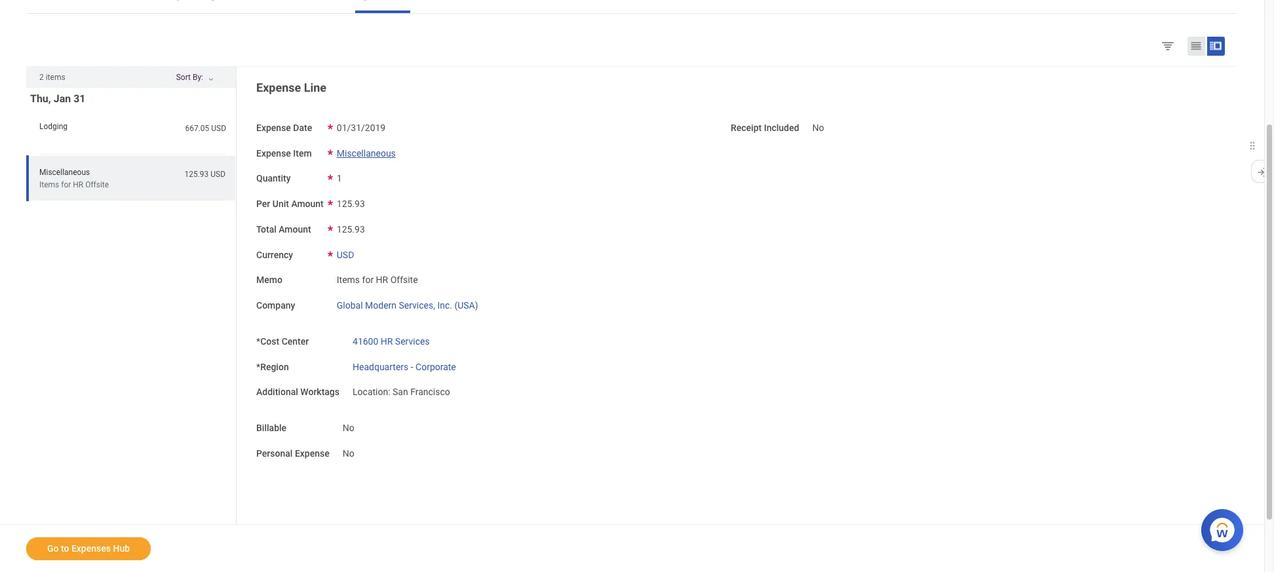 Task type: describe. For each thing, give the bounding box(es) containing it.
company
[[256, 300, 295, 311]]

global
[[337, 300, 363, 311]]

san
[[393, 387, 408, 397]]

lodging
[[39, 122, 68, 131]]

usd for 125.93 usd
[[211, 170, 225, 179]]

(usa)
[[455, 300, 478, 311]]

additional worktags
[[256, 387, 340, 397]]

select to filter grid data image
[[1161, 39, 1175, 52]]

currency
[[256, 249, 293, 260]]

center
[[282, 336, 309, 347]]

by:
[[193, 73, 203, 82]]

thu, jan 31
[[30, 92, 86, 105]]

items inside memo element
[[337, 275, 360, 285]]

to
[[61, 543, 69, 554]]

items for hr offsite
[[337, 275, 418, 285]]

go
[[47, 543, 59, 554]]

*cost
[[256, 336, 279, 347]]

location:
[[353, 387, 390, 397]]

31
[[74, 92, 86, 105]]

toggle to grid view image
[[1190, 39, 1203, 52]]

services
[[395, 336, 430, 347]]

memo
[[256, 275, 282, 285]]

*cost center
[[256, 336, 309, 347]]

1 vertical spatial no
[[343, 423, 354, 433]]

41600 hr services
[[353, 336, 430, 347]]

date
[[293, 122, 312, 133]]

sort by: button
[[174, 67, 219, 88]]

usd link
[[337, 247, 354, 260]]

Toggle to List Detail view radio
[[1207, 37, 1225, 56]]

*region
[[256, 362, 289, 372]]

total amount
[[256, 224, 311, 235]]

francisco
[[410, 387, 450, 397]]

no for expense
[[343, 448, 354, 459]]

modern
[[365, 300, 397, 311]]

location: san francisco
[[353, 387, 450, 397]]

2 items
[[39, 73, 65, 82]]

2
[[39, 73, 44, 82]]

additional
[[256, 387, 298, 397]]

expense for expense date
[[256, 122, 291, 133]]

expense date element
[[337, 115, 386, 134]]

per unit amount
[[256, 199, 324, 209]]

expenses
[[71, 543, 111, 554]]

41600 hr services link
[[353, 333, 430, 347]]

offsite inside "miscellaneous items for hr offsite"
[[85, 180, 109, 190]]

miscellaneous for miscellaneous
[[337, 148, 396, 158]]

per unit amount element
[[337, 191, 365, 210]]

unit
[[273, 199, 289, 209]]

miscellaneous for miscellaneous items for hr offsite
[[39, 168, 90, 177]]

Toggle to Grid view radio
[[1188, 37, 1205, 56]]

expense date
[[256, 122, 312, 133]]

personal expense element
[[343, 440, 354, 460]]

go to expenses hub
[[47, 543, 130, 554]]

for inside memo element
[[362, 275, 374, 285]]

0 vertical spatial amount
[[291, 199, 324, 209]]

included
[[764, 122, 799, 133]]

no for included
[[812, 122, 824, 133]]



Task type: vqa. For each thing, say whether or not it's contained in the screenshot.
LONDON link related to dwarwick
no



Task type: locate. For each thing, give the bounding box(es) containing it.
for inside "miscellaneous items for hr offsite"
[[61, 180, 71, 190]]

1 horizontal spatial items
[[337, 275, 360, 285]]

0 vertical spatial 125.93
[[184, 170, 209, 179]]

expense line
[[256, 80, 326, 94]]

expense up the quantity
[[256, 148, 291, 158]]

0 vertical spatial no
[[812, 122, 824, 133]]

125.93 usd
[[184, 170, 225, 179]]

0 vertical spatial items
[[39, 180, 59, 190]]

0 vertical spatial offsite
[[85, 180, 109, 190]]

expense item
[[256, 148, 312, 158]]

1 vertical spatial amount
[[279, 224, 311, 235]]

1 horizontal spatial miscellaneous
[[337, 148, 396, 158]]

offsite
[[85, 180, 109, 190], [390, 275, 418, 285]]

expense up expense item
[[256, 122, 291, 133]]

item list list box
[[26, 88, 236, 201]]

corporate
[[416, 362, 456, 372]]

125.93 for total amount
[[337, 224, 365, 235]]

receipt included element
[[812, 115, 824, 134]]

expense for expense item
[[256, 148, 291, 158]]

2 vertical spatial hr
[[381, 336, 393, 347]]

125.93 down the 667.05
[[184, 170, 209, 179]]

hr
[[73, 180, 83, 190], [376, 275, 388, 285], [381, 336, 393, 347]]

0 horizontal spatial items
[[39, 180, 59, 190]]

per
[[256, 199, 270, 209]]

quantity
[[256, 173, 291, 184]]

2 vertical spatial usd
[[337, 249, 354, 260]]

receipt
[[731, 122, 762, 133]]

inc.
[[437, 300, 452, 311]]

0 vertical spatial miscellaneous
[[337, 148, 396, 158]]

arrow down image
[[219, 74, 235, 82]]

41600
[[353, 336, 378, 347]]

0 horizontal spatial offsite
[[85, 180, 109, 190]]

item
[[293, 148, 312, 158]]

0 horizontal spatial for
[[61, 180, 71, 190]]

billable element
[[343, 415, 354, 434]]

sort by:
[[176, 73, 203, 82]]

-
[[411, 362, 413, 372]]

1 vertical spatial for
[[362, 275, 374, 285]]

headquarters - corporate
[[353, 362, 456, 372]]

amount down per unit amount
[[279, 224, 311, 235]]

1 horizontal spatial for
[[362, 275, 374, 285]]

tab list
[[26, 0, 1238, 13]]

hr inside "miscellaneous items for hr offsite"
[[73, 180, 83, 190]]

hub
[[113, 543, 130, 554]]

headquarters
[[353, 362, 409, 372]]

usd down 667.05 usd
[[211, 170, 225, 179]]

thu, jan 31 region
[[26, 67, 237, 547]]

global modern services, inc. (usa) link
[[337, 298, 478, 311]]

go to expenses hub button
[[26, 538, 151, 560]]

miscellaneous items for hr offsite
[[39, 168, 109, 190]]

125.93 up "usd" link
[[337, 224, 365, 235]]

for down lodging at the left top of the page
[[61, 180, 71, 190]]

items up global
[[337, 275, 360, 285]]

miscellaneous
[[337, 148, 396, 158], [39, 168, 90, 177]]

miscellaneous inside "miscellaneous items for hr offsite"
[[39, 168, 90, 177]]

1 vertical spatial 125.93
[[337, 199, 365, 209]]

personal
[[256, 448, 293, 459]]

expense
[[256, 80, 301, 94], [256, 122, 291, 133], [256, 148, 291, 158], [295, 448, 330, 459]]

1 vertical spatial hr
[[376, 275, 388, 285]]

chevron down image
[[203, 77, 219, 86]]

headquarters - corporate link
[[353, 359, 456, 372]]

0 vertical spatial usd
[[211, 124, 226, 133]]

usd for 667.05 usd
[[211, 124, 226, 133]]

1 vertical spatial offsite
[[390, 275, 418, 285]]

expense left the line
[[256, 80, 301, 94]]

667.05
[[185, 124, 209, 133]]

memo element
[[337, 267, 418, 286]]

usd
[[211, 124, 226, 133], [211, 170, 225, 179], [337, 249, 354, 260]]

no up personal expense element
[[343, 423, 354, 433]]

thu,
[[30, 92, 51, 105]]

amount
[[291, 199, 324, 209], [279, 224, 311, 235]]

0 horizontal spatial miscellaneous
[[39, 168, 90, 177]]

receipt included
[[731, 122, 799, 133]]

items inside "miscellaneous items for hr offsite"
[[39, 180, 59, 190]]

for up modern
[[362, 275, 374, 285]]

billable
[[256, 423, 287, 433]]

01/31/2019
[[337, 122, 386, 133]]

no down billable element
[[343, 448, 354, 459]]

2 vertical spatial 125.93
[[337, 224, 365, 235]]

1 vertical spatial items
[[337, 275, 360, 285]]

jan
[[54, 92, 71, 105]]

personal expense
[[256, 448, 330, 459]]

items
[[39, 180, 59, 190], [337, 275, 360, 285]]

line
[[304, 80, 326, 94]]

for
[[61, 180, 71, 190], [362, 275, 374, 285]]

toggle to list detail view image
[[1209, 39, 1223, 52]]

usd right the 667.05
[[211, 124, 226, 133]]

125.93 for per unit amount
[[337, 199, 365, 209]]

no
[[812, 122, 824, 133], [343, 423, 354, 433], [343, 448, 354, 459]]

1
[[337, 173, 342, 184]]

usd down total amount element
[[337, 249, 354, 260]]

125.93
[[184, 170, 209, 179], [337, 199, 365, 209], [337, 224, 365, 235]]

sort
[[176, 73, 191, 82]]

quantity element
[[337, 165, 342, 185]]

option group
[[1158, 36, 1235, 58]]

location: san francisco element
[[353, 384, 450, 397]]

miscellaneous link
[[337, 145, 396, 158]]

services,
[[399, 300, 435, 311]]

667.05 usd
[[185, 124, 226, 133]]

2 vertical spatial no
[[343, 448, 354, 459]]

global modern services, inc. (usa)
[[337, 300, 478, 311]]

125.93 up total amount element
[[337, 199, 365, 209]]

items
[[46, 73, 65, 82]]

0 vertical spatial hr
[[73, 180, 83, 190]]

1 vertical spatial usd
[[211, 170, 225, 179]]

worktags
[[300, 387, 340, 397]]

total amount element
[[337, 216, 365, 236]]

hr inside memo element
[[376, 275, 388, 285]]

miscellaneous down lodging at the left top of the page
[[39, 168, 90, 177]]

amount right unit
[[291, 199, 324, 209]]

no right included
[[812, 122, 824, 133]]

1 horizontal spatial offsite
[[390, 275, 418, 285]]

miscellaneous down 01/31/2019 at the left top
[[337, 148, 396, 158]]

items down lodging at the left top of the page
[[39, 180, 59, 190]]

expense left personal expense element
[[295, 448, 330, 459]]

0 vertical spatial for
[[61, 180, 71, 190]]

125.93 inside item list list box
[[184, 170, 209, 179]]

total
[[256, 224, 277, 235]]

expense for expense line
[[256, 80, 301, 94]]

1 vertical spatial miscellaneous
[[39, 168, 90, 177]]

offsite inside memo element
[[390, 275, 418, 285]]



